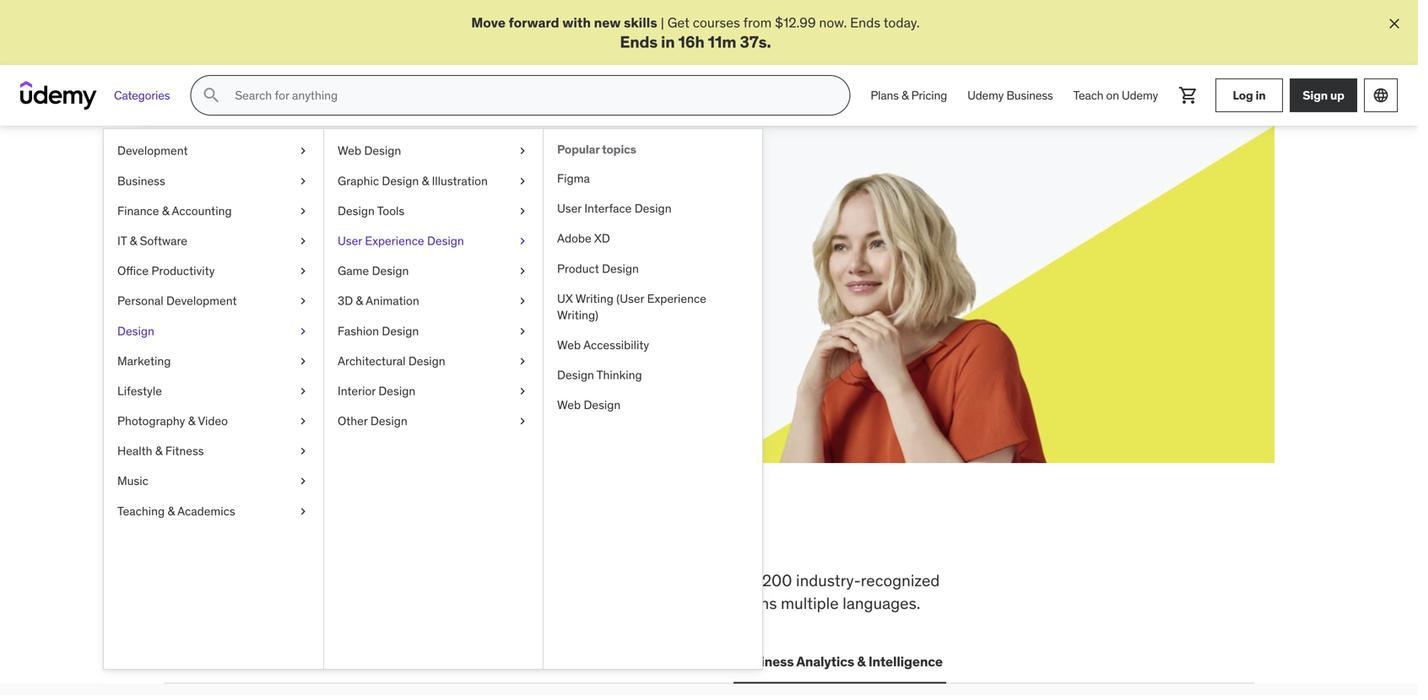 Task type: locate. For each thing, give the bounding box(es) containing it.
xsmall image inside game design link
[[516, 263, 529, 280]]

1 horizontal spatial web design link
[[544, 391, 762, 421]]

personal development
[[117, 293, 237, 309]]

xsmall image for design tools
[[516, 203, 529, 219]]

xsmall image inside photography & video link
[[296, 413, 310, 430]]

udemy
[[967, 88, 1004, 103], [1122, 88, 1158, 103]]

0 horizontal spatial in
[[531, 515, 564, 559]]

your up a
[[350, 199, 411, 234]]

xsmall image inside graphic design & illustration link
[[516, 173, 529, 189]]

0 vertical spatial web design
[[338, 143, 401, 158]]

xsmall image inside lifestyle link
[[296, 383, 310, 400]]

user down the figma
[[557, 201, 582, 216]]

sale
[[272, 260, 298, 277]]

well-
[[416, 593, 451, 614]]

development down office productivity 'link'
[[166, 293, 237, 309]]

xsmall image inside architectural design link
[[516, 353, 529, 370]]

&
[[902, 88, 909, 103], [422, 173, 429, 188], [162, 203, 169, 219], [130, 233, 137, 249], [356, 293, 363, 309], [188, 414, 195, 429], [155, 444, 163, 459], [168, 504, 175, 519], [857, 653, 866, 670]]

with left a
[[359, 241, 385, 258]]

courses
[[693, 14, 740, 31]]

office productivity link
[[104, 256, 323, 286]]

skills left |
[[624, 14, 657, 31]]

0 horizontal spatial it
[[117, 233, 127, 249]]

0 horizontal spatial udemy
[[967, 88, 1004, 103]]

udemy right the on
[[1122, 88, 1158, 103]]

for inside the covering critical workplace skills to technical topics, including prep content for over 200 industry-recognized certifications, our catalog supports well-rounded professional development and spans multiple languages.
[[704, 571, 724, 591]]

as left "little"
[[462, 241, 476, 258]]

xsmall image inside the marketing link
[[296, 353, 310, 370]]

|
[[661, 14, 664, 31]]

& up design tools link
[[422, 173, 429, 188]]

xsmall image for other design
[[516, 413, 529, 430]]

plans & pricing
[[871, 88, 947, 103]]

future
[[416, 199, 498, 234]]

development for web
[[199, 653, 283, 670]]

productivity
[[151, 263, 215, 279]]

photography & video
[[117, 414, 228, 429]]

prep
[[608, 571, 641, 591]]

experience down the product design link
[[647, 291, 706, 306]]

xsmall image inside other design link
[[516, 413, 529, 430]]

design link
[[104, 316, 323, 346]]

business up finance
[[117, 173, 165, 188]]

web inside button
[[167, 653, 196, 670]]

& right analytics
[[857, 653, 866, 670]]

udemy business
[[967, 88, 1053, 103]]

sign
[[1303, 88, 1328, 103]]

design down architectural design
[[378, 384, 415, 399]]

design down personal on the top
[[117, 324, 154, 339]]

development inside web development button
[[199, 653, 283, 670]]

& right 3d
[[356, 293, 363, 309]]

user inside 'link'
[[338, 233, 362, 249]]

photography & video link
[[104, 406, 323, 437]]

development down certifications,
[[199, 653, 283, 670]]

in inside move forward with new skills | get courses from $12.99 now. ends today. ends in 16h 11m 37s .
[[661, 32, 675, 52]]

& inside 'link'
[[168, 504, 175, 519]]

design thinking link
[[544, 361, 762, 391]]

xsmall image for design
[[296, 323, 310, 340]]

& right plans
[[902, 88, 909, 103]]

1 vertical spatial web design
[[557, 398, 621, 413]]

2 vertical spatial skills
[[361, 571, 397, 591]]

a
[[388, 241, 395, 258]]

0 vertical spatial your
[[350, 199, 411, 234]]

business inside button
[[737, 653, 794, 670]]

0 vertical spatial user
[[557, 201, 582, 216]]

pricing
[[911, 88, 947, 103]]

web design link down 'thinking'
[[544, 391, 762, 421]]

certifications
[[317, 653, 403, 670]]

200
[[762, 571, 792, 591]]

0 horizontal spatial your
[[273, 241, 299, 258]]

xsmall image for web design
[[516, 143, 529, 159]]

it certifications button
[[300, 642, 406, 682]]

xsmall image inside fashion design link
[[516, 323, 529, 340]]

1 vertical spatial your
[[273, 241, 299, 258]]

1 horizontal spatial in
[[661, 32, 675, 52]]

it
[[117, 233, 127, 249], [303, 653, 314, 670]]

business down spans
[[737, 653, 794, 670]]

move
[[471, 14, 506, 31]]

accounting
[[172, 203, 232, 219]]

skills up supports
[[361, 571, 397, 591]]

xsmall image inside health & fitness link
[[296, 443, 310, 460]]

1 horizontal spatial it
[[303, 653, 314, 670]]

$12.99.
[[225, 260, 268, 277]]

1 horizontal spatial web design
[[557, 398, 621, 413]]

0 horizontal spatial as
[[462, 241, 476, 258]]

and
[[704, 593, 731, 614]]

xsmall image inside music link
[[296, 473, 310, 490]]

including
[[539, 571, 604, 591]]

2 vertical spatial development
[[199, 653, 283, 670]]

accessibility
[[583, 338, 649, 353]]

& right finance
[[162, 203, 169, 219]]

xsmall image for 3d & animation
[[516, 293, 529, 310]]

design down graphic
[[338, 203, 375, 219]]

development down categories 'dropdown button'
[[117, 143, 188, 158]]

udemy right the pricing
[[967, 88, 1004, 103]]

the
[[220, 515, 273, 559]]

web accessibility
[[557, 338, 649, 353]]

& left video
[[188, 414, 195, 429]]

teaching
[[117, 504, 165, 519]]

web design for leftmost web design 'link'
[[338, 143, 401, 158]]

figma link
[[544, 164, 762, 194]]

xsmall image
[[296, 143, 310, 159], [516, 143, 529, 159], [296, 173, 310, 189], [296, 263, 310, 280], [516, 293, 529, 310], [296, 323, 310, 340], [516, 353, 529, 370], [296, 413, 310, 430], [516, 413, 529, 430], [296, 503, 310, 520]]

user for user experience design
[[338, 233, 362, 249]]

graphic design & illustration link
[[324, 166, 543, 196]]

for up potential
[[305, 199, 345, 234]]

video
[[198, 414, 228, 429]]

user experience design
[[338, 233, 464, 249]]

user up game
[[338, 233, 362, 249]]

it inside button
[[303, 653, 314, 670]]

0 vertical spatial development
[[117, 143, 188, 158]]

xsmall image for music
[[296, 473, 310, 490]]

xsmall image inside personal development link
[[296, 293, 310, 310]]

1 horizontal spatial experience
[[647, 291, 706, 306]]

1 vertical spatial it
[[303, 653, 314, 670]]

ends down new
[[620, 32, 658, 52]]

xsmall image inside finance & accounting link
[[296, 203, 310, 219]]

2 horizontal spatial in
[[1256, 88, 1266, 103]]

& right health at the bottom of the page
[[155, 444, 163, 459]]

in up including
[[531, 515, 564, 559]]

design down a
[[372, 263, 409, 279]]

1 vertical spatial development
[[166, 293, 237, 309]]

2 vertical spatial business
[[737, 653, 794, 670]]

it certifications
[[303, 653, 403, 670]]

health
[[117, 444, 152, 459]]

web down writing)
[[557, 338, 581, 353]]

today. right now.
[[884, 14, 920, 31]]

log
[[1233, 88, 1253, 103]]

web inside "link"
[[557, 338, 581, 353]]

0 horizontal spatial experience
[[365, 233, 424, 249]]

1 horizontal spatial business
[[737, 653, 794, 670]]

& for health & fitness
[[155, 444, 163, 459]]

as right "little"
[[509, 241, 523, 258]]

1 vertical spatial today.
[[334, 260, 370, 277]]

other
[[338, 414, 368, 429]]

music link
[[104, 467, 323, 497]]

1 vertical spatial experience
[[647, 291, 706, 306]]

xsmall image inside user experience design 'link'
[[516, 233, 529, 249]]

in down |
[[661, 32, 675, 52]]

xsmall image inside business link
[[296, 173, 310, 189]]

3d & animation
[[338, 293, 419, 309]]

development
[[117, 143, 188, 158], [166, 293, 237, 309], [199, 653, 283, 670]]

web for web development button
[[167, 653, 196, 670]]

skills up workplace
[[280, 515, 371, 559]]

technical
[[419, 571, 484, 591]]

web design link up graphic design & illustration
[[324, 136, 543, 166]]

covering critical workplace skills to technical topics, including prep content for over 200 industry-recognized certifications, our catalog supports well-rounded professional development and spans multiple languages.
[[164, 571, 940, 614]]

2 vertical spatial for
[[704, 571, 724, 591]]

0 horizontal spatial business
[[117, 173, 165, 188]]

business analytics & intelligence button
[[733, 642, 946, 682]]

& for teaching & academics
[[168, 504, 175, 519]]

web design down design thinking
[[557, 398, 621, 413]]

business left teach
[[1006, 88, 1053, 103]]

for right course
[[442, 241, 459, 258]]

design down figma link
[[635, 201, 672, 216]]

0 vertical spatial for
[[305, 199, 345, 234]]

0 vertical spatial business
[[1006, 88, 1053, 103]]

development
[[606, 593, 700, 614]]

1 vertical spatial skills
[[280, 515, 371, 559]]

web for bottom web design 'link'
[[557, 398, 581, 413]]

for up and
[[704, 571, 724, 591]]

teaching & academics link
[[104, 497, 323, 527]]

2 horizontal spatial for
[[704, 571, 724, 591]]

xsmall image inside office productivity 'link'
[[296, 263, 310, 280]]

our
[[265, 593, 288, 614]]

xsmall image for teaching & academics
[[296, 503, 310, 520]]

in right 'log'
[[1256, 88, 1266, 103]]

other design link
[[324, 406, 543, 437]]

1 vertical spatial in
[[1256, 88, 1266, 103]]

xsmall image inside design link
[[296, 323, 310, 340]]

3d
[[338, 293, 353, 309]]

design up "(user"
[[602, 261, 639, 276]]

experience down tools
[[365, 233, 424, 249]]

writing
[[575, 291, 614, 306]]

ends right now.
[[850, 14, 881, 31]]

office productivity
[[117, 263, 215, 279]]

1 horizontal spatial for
[[442, 241, 459, 258]]

web up graphic
[[338, 143, 361, 158]]

data science button
[[510, 642, 599, 682]]

xsmall image
[[516, 173, 529, 189], [296, 203, 310, 219], [516, 203, 529, 219], [296, 233, 310, 249], [516, 233, 529, 249], [516, 263, 529, 280], [296, 293, 310, 310], [516, 323, 529, 340], [296, 353, 310, 370], [296, 383, 310, 400], [516, 383, 529, 400], [296, 443, 310, 460], [296, 473, 310, 490]]

development inside 'development' link
[[117, 143, 188, 158]]

for for workplace
[[704, 571, 724, 591]]

academics
[[177, 504, 235, 519]]

xsmall image for health & fitness
[[296, 443, 310, 460]]

0 horizontal spatial web design
[[338, 143, 401, 158]]

in
[[661, 32, 675, 52], [1256, 88, 1266, 103], [531, 515, 564, 559]]

1 horizontal spatial with
[[562, 14, 591, 31]]

xsmall image inside it & software link
[[296, 233, 310, 249]]

today. inside move forward with new skills | get courses from $12.99 now. ends today. ends in 16h 11m 37s .
[[884, 14, 920, 31]]

1 horizontal spatial user
[[557, 201, 582, 216]]

xsmall image for personal development
[[296, 293, 310, 310]]

development inside personal development link
[[166, 293, 237, 309]]

development for personal
[[166, 293, 237, 309]]

data science
[[513, 653, 596, 670]]

design down design thinking
[[584, 398, 621, 413]]

covering
[[164, 571, 228, 591]]

1 horizontal spatial as
[[509, 241, 523, 258]]

finance & accounting link
[[104, 196, 323, 226]]

design down interior design
[[371, 414, 408, 429]]

0 vertical spatial web design link
[[324, 136, 543, 166]]

web design up graphic
[[338, 143, 401, 158]]

photography
[[117, 414, 185, 429]]

business for business
[[117, 173, 165, 188]]

xsmall image inside 'development' link
[[296, 143, 310, 159]]

1 as from the left
[[462, 241, 476, 258]]

xsmall image inside "3d & animation" link
[[516, 293, 529, 310]]

today. down potential
[[334, 260, 370, 277]]

your up "sale"
[[273, 241, 299, 258]]

thinking
[[597, 368, 642, 383]]

product design
[[557, 261, 639, 276]]

other design
[[338, 414, 408, 429]]

ends
[[850, 14, 881, 31], [620, 32, 658, 52]]

it for it certifications
[[303, 653, 314, 670]]

lifestyle
[[117, 384, 162, 399]]

1 horizontal spatial today.
[[884, 14, 920, 31]]

your
[[350, 199, 411, 234], [273, 241, 299, 258]]

xsmall image inside design tools link
[[516, 203, 529, 219]]

0 vertical spatial skills
[[624, 14, 657, 31]]

web design inside user experience design element
[[557, 398, 621, 413]]

.
[[767, 32, 771, 52]]

sign up
[[1303, 88, 1344, 103]]

0 horizontal spatial user
[[338, 233, 362, 249]]

web down certifications,
[[167, 653, 196, 670]]

xsmall image inside web design 'link'
[[516, 143, 529, 159]]

0 vertical spatial today.
[[884, 14, 920, 31]]

xsmall image for finance & accounting
[[296, 203, 310, 219]]

1 vertical spatial with
[[359, 241, 385, 258]]

1 horizontal spatial udemy
[[1122, 88, 1158, 103]]

move forward with new skills | get courses from $12.99 now. ends today. ends in 16h 11m 37s .
[[471, 14, 920, 52]]

fitness
[[165, 444, 204, 459]]

xsmall image inside interior design "link"
[[516, 383, 529, 400]]

business analytics & intelligence
[[737, 653, 943, 670]]

0 vertical spatial with
[[562, 14, 591, 31]]

web design for bottom web design 'link'
[[557, 398, 621, 413]]

& up office
[[130, 233, 137, 249]]

expand
[[225, 241, 270, 258]]

xsmall image for user experience design
[[516, 233, 529, 249]]

xsmall image for office productivity
[[296, 263, 310, 280]]

communication button
[[613, 642, 720, 682]]

(user
[[616, 291, 644, 306]]

1 vertical spatial business
[[117, 173, 165, 188]]

0 vertical spatial it
[[117, 233, 127, 249]]

& right teaching
[[168, 504, 175, 519]]

with left new
[[562, 14, 591, 31]]

0 vertical spatial in
[[661, 32, 675, 52]]

it up office
[[117, 233, 127, 249]]

xd
[[594, 231, 610, 246]]

0 horizontal spatial with
[[359, 241, 385, 258]]

xsmall image inside teaching & academics 'link'
[[296, 503, 310, 520]]

1 vertical spatial for
[[442, 241, 459, 258]]

web accessibility link
[[544, 331, 762, 361]]

little
[[479, 241, 506, 258]]

1 vertical spatial user
[[338, 233, 362, 249]]

3d & animation link
[[324, 286, 543, 316]]

0 horizontal spatial today.
[[334, 260, 370, 277]]

languages.
[[843, 593, 920, 614]]

it left certifications
[[303, 653, 314, 670]]

0 vertical spatial experience
[[365, 233, 424, 249]]

xsmall image for graphic design & illustration
[[516, 173, 529, 189]]

web down design thinking
[[557, 398, 581, 413]]

ends
[[301, 260, 331, 277]]

0 horizontal spatial for
[[305, 199, 345, 234]]



Task type: vqa. For each thing, say whether or not it's contained in the screenshot.
potential on the top
yes



Task type: describe. For each thing, give the bounding box(es) containing it.
submit search image
[[201, 85, 221, 106]]

certifications,
[[164, 593, 261, 614]]

xsmall image for business
[[296, 173, 310, 189]]

2 horizontal spatial business
[[1006, 88, 1053, 103]]

leadership button
[[420, 642, 497, 682]]

$12.99
[[775, 14, 816, 31]]

& inside button
[[857, 653, 866, 670]]

0 horizontal spatial ends
[[620, 32, 658, 52]]

interior
[[338, 384, 376, 399]]

music
[[117, 474, 148, 489]]

architectural design
[[338, 354, 445, 369]]

all
[[164, 515, 213, 559]]

topics
[[602, 142, 636, 157]]

finance & accounting
[[117, 203, 232, 219]]

with inside skills for your future expand your potential with a course for as little as $12.99. sale ends today.
[[359, 241, 385, 258]]

Search for anything text field
[[232, 81, 829, 110]]

1 udemy from the left
[[967, 88, 1004, 103]]

course
[[398, 241, 439, 258]]

xsmall image for architectural design
[[516, 353, 529, 370]]

adobe
[[557, 231, 592, 246]]

1 horizontal spatial ends
[[850, 14, 881, 31]]

graphic design & illustration
[[338, 173, 488, 188]]

user interface design
[[557, 201, 672, 216]]

lifestyle link
[[104, 376, 323, 406]]

design thinking
[[557, 368, 642, 383]]

skills inside move forward with new skills | get courses from $12.99 now. ends today. ends in 16h 11m 37s .
[[624, 14, 657, 31]]

business for business analytics & intelligence
[[737, 653, 794, 670]]

on
[[1106, 88, 1119, 103]]

1 vertical spatial web design link
[[544, 391, 762, 421]]

office
[[117, 263, 149, 279]]

2 as from the left
[[509, 241, 523, 258]]

marketing
[[117, 354, 171, 369]]

web development button
[[164, 642, 286, 682]]

design inside "link"
[[378, 384, 415, 399]]

forward
[[509, 14, 559, 31]]

personal
[[117, 293, 163, 309]]

design down web accessibility
[[557, 368, 594, 383]]

& for finance & accounting
[[162, 203, 169, 219]]

design tools link
[[324, 196, 543, 226]]

user for user interface design
[[557, 201, 582, 216]]

figma
[[557, 171, 590, 186]]

xsmall image for game design
[[516, 263, 529, 280]]

design down fashion design link on the left
[[408, 354, 445, 369]]

business link
[[104, 166, 323, 196]]

critical
[[232, 571, 280, 591]]

categories button
[[104, 75, 180, 116]]

0 horizontal spatial web design link
[[324, 136, 543, 166]]

software
[[140, 233, 187, 249]]

architectural
[[338, 354, 406, 369]]

with inside move forward with new skills | get courses from $12.99 now. ends today. ends in 16h 11m 37s .
[[562, 14, 591, 31]]

web for web accessibility "link"
[[557, 338, 581, 353]]

xsmall image for lifestyle
[[296, 383, 310, 400]]

2 vertical spatial in
[[531, 515, 564, 559]]

2 udemy from the left
[[1122, 88, 1158, 103]]

multiple
[[781, 593, 839, 614]]

web development
[[167, 653, 283, 670]]

user experience design element
[[543, 129, 762, 670]]

marketing link
[[104, 346, 323, 376]]

one
[[571, 515, 631, 559]]

rounded
[[451, 593, 511, 614]]

illustration
[[432, 173, 488, 188]]

teaching & academics
[[117, 504, 235, 519]]

design down animation
[[382, 324, 419, 339]]

xsmall image for it & software
[[296, 233, 310, 249]]

now.
[[819, 14, 847, 31]]

design down design tools link
[[427, 233, 464, 249]]

& for photography & video
[[188, 414, 195, 429]]

interior design
[[338, 384, 415, 399]]

& for plans & pricing
[[902, 88, 909, 103]]

experience inside ux writing (user experience writing)
[[647, 291, 706, 306]]

new
[[594, 14, 621, 31]]

skills inside the covering critical workplace skills to technical topics, including prep content for over 200 industry-recognized certifications, our catalog supports well-rounded professional development and spans multiple languages.
[[361, 571, 397, 591]]

interface
[[584, 201, 632, 216]]

xsmall image for fashion design
[[516, 323, 529, 340]]

adobe xd
[[557, 231, 610, 246]]

shopping cart with 0 items image
[[1178, 85, 1199, 106]]

workplace
[[284, 571, 357, 591]]

close image
[[1386, 15, 1403, 32]]

udemy image
[[20, 81, 97, 110]]

game design
[[338, 263, 409, 279]]

xsmall image for interior design
[[516, 383, 529, 400]]

teach on udemy link
[[1063, 75, 1168, 116]]

catalog
[[292, 593, 345, 614]]

& for 3d & animation
[[356, 293, 363, 309]]

design up graphic
[[364, 143, 401, 158]]

tools
[[377, 203, 405, 219]]

plans
[[871, 88, 899, 103]]

interior design link
[[324, 376, 543, 406]]

personal development link
[[104, 286, 323, 316]]

user interface design link
[[544, 194, 762, 224]]

fashion
[[338, 324, 379, 339]]

1 horizontal spatial your
[[350, 199, 411, 234]]

xsmall image for marketing
[[296, 353, 310, 370]]

web for leftmost web design 'link'
[[338, 143, 361, 158]]

place
[[638, 515, 726, 559]]

potential
[[302, 241, 356, 258]]

it & software link
[[104, 226, 323, 256]]

over
[[728, 571, 758, 591]]

for for your
[[442, 241, 459, 258]]

architectural design link
[[324, 346, 543, 376]]

fashion design
[[338, 324, 419, 339]]

design up tools
[[382, 173, 419, 188]]

topics,
[[488, 571, 535, 591]]

choose a language image
[[1373, 87, 1389, 104]]

log in link
[[1216, 79, 1283, 112]]

it & software
[[117, 233, 187, 249]]

science
[[546, 653, 596, 670]]

plans & pricing link
[[860, 75, 957, 116]]

get
[[667, 14, 690, 31]]

xsmall image for photography & video
[[296, 413, 310, 430]]

popular
[[557, 142, 600, 157]]

today. inside skills for your future expand your potential with a course for as little as $12.99. sale ends today.
[[334, 260, 370, 277]]

to
[[401, 571, 415, 591]]

user experience design link
[[324, 226, 543, 256]]

experience inside 'link'
[[365, 233, 424, 249]]

it for it & software
[[117, 233, 127, 249]]

xsmall image for development
[[296, 143, 310, 159]]

content
[[645, 571, 700, 591]]

game design link
[[324, 256, 543, 286]]

animation
[[366, 293, 419, 309]]

& for it & software
[[130, 233, 137, 249]]



